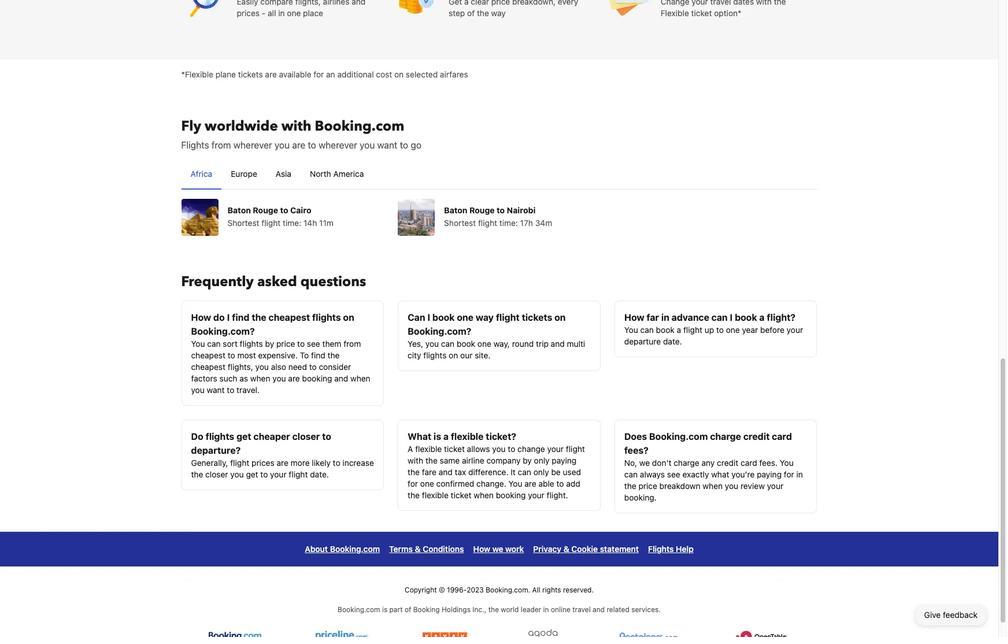 Task type: locate. For each thing, give the bounding box(es) containing it.
shortest right baton rouge to cairo image
[[228, 218, 260, 228]]

1 horizontal spatial want
[[378, 140, 398, 150]]

flights inside can i book one way flight tickets on booking.com? yes, you can book one way, round trip and multi city flights on our site.
[[424, 350, 447, 360]]

1 vertical spatial tickets
[[522, 312, 553, 323]]

0 horizontal spatial shortest
[[228, 218, 260, 228]]

0 vertical spatial travel
[[711, 0, 732, 6]]

0 horizontal spatial by
[[265, 339, 274, 349]]

1 horizontal spatial flights,
[[296, 0, 321, 6]]

flight down advance on the right of the page
[[684, 325, 703, 335]]

travel inside change your travel dates with the flexible ticket option*
[[711, 0, 732, 6]]

1 horizontal spatial by
[[523, 456, 532, 465]]

price inside how do i find the cheapest flights on booking.com? you can sort flights by price to see them from cheapest to most expensive. to find the cheapest flights, you also need to consider factors such as when you are booking and when you want to travel.
[[277, 339, 295, 349]]

shortest inside baton rouge to cairo shortest flight time: 14h 11m
[[228, 218, 260, 228]]

1 horizontal spatial tickets
[[522, 312, 553, 323]]

0 horizontal spatial how
[[191, 312, 211, 323]]

cheapest
[[269, 312, 310, 323], [191, 350, 226, 360], [191, 362, 226, 372]]

0 vertical spatial of
[[468, 8, 475, 18]]

0 vertical spatial ticket
[[692, 8, 712, 18]]

date. down likely
[[310, 470, 329, 479]]

in right the far
[[662, 312, 670, 323]]

flight up the way,
[[496, 312, 520, 323]]

& for terms
[[415, 544, 421, 554]]

tax
[[455, 467, 466, 477]]

2 wherever from the left
[[319, 140, 358, 150]]

departure?
[[191, 445, 241, 456]]

0 vertical spatial by
[[265, 339, 274, 349]]

0 horizontal spatial with
[[282, 117, 312, 136]]

1 horizontal spatial from
[[344, 339, 361, 349]]

1 vertical spatial price
[[277, 339, 295, 349]]

the right dates
[[775, 0, 787, 6]]

baton rouge to cairo shortest flight time: 14h 11m
[[228, 205, 334, 228]]

1 vertical spatial we
[[493, 544, 504, 554]]

ticket?
[[486, 431, 517, 442]]

2 rouge from the left
[[470, 205, 495, 215]]

for inside does booking.com charge credit card fees? no, we don't charge any credit card fees. you can always see exactly what you're paying for in the price breakdown when you review your booking.
[[784, 470, 795, 479]]

plane
[[216, 69, 236, 79]]

do flights get cheaper closer to departure? generally, flight prices are more likely to increase the closer you get to your flight date.
[[191, 431, 374, 479]]

shortest right baton rouge to nairobi image
[[444, 218, 476, 228]]

1 vertical spatial date.
[[310, 470, 329, 479]]

0 vertical spatial flexible
[[451, 431, 484, 442]]

a
[[465, 0, 469, 6], [760, 312, 765, 323], [677, 325, 682, 335], [444, 431, 449, 442]]

rights
[[543, 586, 562, 594]]

priceline.com image
[[316, 629, 368, 638]]

booking.com? down can
[[408, 326, 472, 336]]

see up to
[[307, 339, 320, 349]]

about
[[305, 544, 328, 554]]

with down a
[[408, 456, 424, 465]]

north america button
[[301, 159, 373, 189]]

flights help link
[[649, 541, 694, 557]]

only
[[534, 456, 550, 465], [534, 467, 549, 477]]

booking
[[414, 605, 440, 614]]

0 vertical spatial flights,
[[296, 0, 321, 6]]

1 horizontal spatial baton
[[444, 205, 468, 215]]

flight inside baton rouge to nairobi shortest flight time: 17h 34m
[[478, 218, 498, 228]]

what is a flexible ticket? a flexible ticket allows you to change your flight with the same airline company by only paying the fare and tax difference. it can only be used for one confirmed change. you are able to add the flexible ticket when booking your flight.
[[408, 431, 585, 500]]

by down change
[[523, 456, 532, 465]]

a inside what is a flexible ticket? a flexible ticket allows you to change your flight with the same airline company by only paying the fare and tax difference. it can only be used for one confirmed change. you are able to add the flexible ticket when booking your flight.
[[444, 431, 449, 442]]

with inside what is a flexible ticket? a flexible ticket allows you to change your flight with the same airline company by only paying the fare and tax difference. it can only be used for one confirmed change. you are able to add the flexible ticket when booking your flight.
[[408, 456, 424, 465]]

time: for nairobi
[[500, 218, 518, 228]]

0 horizontal spatial charge
[[674, 458, 700, 468]]

0 vertical spatial flights
[[181, 140, 209, 150]]

cheaper
[[254, 431, 290, 442]]

the up fare
[[426, 456, 438, 465]]

baton
[[228, 205, 251, 215], [444, 205, 468, 215]]

2 & from the left
[[564, 544, 570, 554]]

1 vertical spatial booking
[[496, 490, 526, 500]]

one up the our
[[457, 312, 474, 323]]

from
[[212, 140, 231, 150], [344, 339, 361, 349]]

kayak image
[[423, 629, 469, 638]]

for right you're
[[784, 470, 795, 479]]

can right yes,
[[441, 339, 455, 349]]

can i book one way flight tickets on booking.com? yes, you can book one way, round trip and multi city flights on our site.
[[408, 312, 586, 360]]

statement
[[600, 544, 639, 554]]

paying up 'used'
[[552, 456, 577, 465]]

is
[[434, 431, 441, 442], [382, 605, 388, 614]]

1 vertical spatial is
[[382, 605, 388, 614]]

opentable image
[[736, 629, 791, 638]]

only down change
[[534, 456, 550, 465]]

your right change
[[692, 0, 709, 6]]

way up the way,
[[476, 312, 494, 323]]

tab list
[[181, 159, 818, 190]]

prices down cheaper at the left of page
[[252, 458, 275, 468]]

flights, inside how do i find the cheapest flights on booking.com? you can sort flights by price to see them from cheapest to most expensive. to find the cheapest flights, you also need to consider factors such as when you are booking and when you want to travel.
[[228, 362, 253, 372]]

1 shortest from the left
[[228, 218, 260, 228]]

booking.com up don't
[[650, 431, 708, 442]]

city
[[408, 350, 422, 360]]

booking.com? inside how do i find the cheapest flights on booking.com? you can sort flights by price to see them from cheapest to most expensive. to find the cheapest flights, you also need to consider factors such as when you are booking and when you want to travel.
[[191, 326, 255, 336]]

can up departure
[[641, 325, 654, 335]]

0 horizontal spatial flights,
[[228, 362, 253, 372]]

1 horizontal spatial with
[[408, 456, 424, 465]]

need
[[289, 362, 307, 372]]

1 horizontal spatial closer
[[293, 431, 320, 442]]

1 horizontal spatial of
[[468, 8, 475, 18]]

0 vertical spatial booking
[[302, 373, 332, 383]]

cookie
[[572, 544, 598, 554]]

2 vertical spatial with
[[408, 456, 424, 465]]

0 vertical spatial see
[[307, 339, 320, 349]]

always
[[640, 470, 665, 479]]

to down cheaper at the left of page
[[261, 470, 268, 479]]

how inside how do i find the cheapest flights on booking.com? you can sort flights by price to see them from cheapest to most expensive. to find the cheapest flights, you also need to consider factors such as when you are booking and when you want to travel.
[[191, 312, 211, 323]]

in right all
[[278, 8, 285, 18]]

from inside fly worldwide with booking.com flights from wherever you are to wherever you want to go
[[212, 140, 231, 150]]

1 rouge from the left
[[253, 205, 278, 215]]

paying inside what is a flexible ticket? a flexible ticket allows you to change your flight with the same airline company by only paying the fare and tax difference. it can only be used for one confirmed change. you are able to add the flexible ticket when booking your flight.
[[552, 456, 577, 465]]

booking.com image
[[209, 629, 261, 638]]

booking.com up america
[[315, 117, 405, 136]]

for down a
[[408, 479, 418, 489]]

asia button
[[267, 159, 301, 189]]

your down cheaper at the left of page
[[270, 470, 287, 479]]

baton rouge to nairobi image
[[398, 199, 435, 236]]

0 vertical spatial only
[[534, 456, 550, 465]]

is inside what is a flexible ticket? a flexible ticket allows you to change your flight with the same airline company by only paying the fare and tax difference. it can only be used for one confirmed change. you are able to add the flexible ticket when booking your flight.
[[434, 431, 441, 442]]

0 horizontal spatial &
[[415, 544, 421, 554]]

can left sort
[[207, 339, 221, 349]]

rouge inside baton rouge to nairobi shortest flight time: 17h 34m
[[470, 205, 495, 215]]

ticket left option*
[[692, 8, 712, 18]]

rouge inside baton rouge to cairo shortest flight time: 14h 11m
[[253, 205, 278, 215]]

baton down 'europe' button
[[228, 205, 251, 215]]

with inside change your travel dates with the flexible ticket option*
[[757, 0, 772, 6]]

1 vertical spatial paying
[[757, 470, 782, 479]]

0 horizontal spatial wherever
[[234, 140, 272, 150]]

are
[[265, 69, 277, 79], [292, 140, 306, 150], [288, 373, 300, 383], [277, 458, 289, 468], [525, 479, 537, 489]]

1 vertical spatial charge
[[674, 458, 700, 468]]

1 horizontal spatial card
[[773, 431, 793, 442]]

0 vertical spatial we
[[640, 458, 650, 468]]

see up breakdown at the bottom of page
[[668, 470, 681, 479]]

card
[[773, 431, 793, 442], [741, 458, 758, 468]]

flights up departure? at left
[[206, 431, 234, 442]]

can inside what is a flexible ticket? a flexible ticket allows you to change your flight with the same airline company by only paying the fare and tax difference. it can only be used for one confirmed change. you are able to add the flexible ticket when booking your flight.
[[518, 467, 532, 477]]

airlines
[[323, 0, 350, 6]]

travel.
[[237, 385, 260, 395]]

are down need
[[288, 373, 300, 383]]

1 horizontal spatial paying
[[757, 470, 782, 479]]

of inside get a clear price breakdown, every step of the way
[[468, 8, 475, 18]]

selected
[[406, 69, 438, 79]]

are up asia button
[[292, 140, 306, 150]]

0 vertical spatial date.
[[664, 336, 683, 346]]

up
[[705, 325, 715, 335]]

on
[[395, 69, 404, 79], [343, 312, 355, 323], [555, 312, 566, 323], [449, 350, 458, 360]]

to inside baton rouge to nairobi shortest flight time: 17h 34m
[[497, 205, 505, 215]]

time:
[[283, 218, 302, 228], [500, 218, 518, 228]]

baton rouge to nairobi shortest flight time: 17h 34m
[[444, 205, 553, 228]]

flights
[[312, 312, 341, 323], [240, 339, 263, 349], [424, 350, 447, 360], [206, 431, 234, 442]]

fees.
[[760, 458, 778, 468]]

1 vertical spatial flexible
[[416, 444, 442, 454]]

0 vertical spatial tickets
[[238, 69, 263, 79]]

0 horizontal spatial want
[[207, 385, 225, 395]]

2 booking.com? from the left
[[408, 326, 472, 336]]

frequently
[[181, 272, 254, 291]]

price inside does booking.com charge credit card fees? no, we don't charge any credit card fees. you can always see exactly what you're paying for in the price breakdown when you review your booking.
[[639, 481, 658, 491]]

1 horizontal spatial i
[[428, 312, 431, 323]]

are left more
[[277, 458, 289, 468]]

increase
[[343, 458, 374, 468]]

0 vertical spatial with
[[757, 0, 772, 6]]

2 horizontal spatial for
[[784, 470, 795, 479]]

2 baton from the left
[[444, 205, 468, 215]]

flight left 14h at top
[[262, 218, 281, 228]]

1 vertical spatial flights
[[649, 544, 674, 554]]

1 horizontal spatial we
[[640, 458, 650, 468]]

when down the change.
[[474, 490, 494, 500]]

a right get
[[465, 0, 469, 6]]

you inside what is a flexible ticket? a flexible ticket allows you to change your flight with the same airline company by only paying the fare and tax difference. it can only be used for one confirmed change. you are able to add the flexible ticket when booking your flight.
[[493, 444, 506, 454]]

2023
[[467, 586, 484, 594]]

one up 'site.'
[[478, 339, 492, 349]]

world
[[501, 605, 519, 614]]

flight inside baton rouge to cairo shortest flight time: 14h 11m
[[262, 218, 281, 228]]

dates
[[734, 0, 755, 6]]

1 vertical spatial from
[[344, 339, 361, 349]]

1 & from the left
[[415, 544, 421, 554]]

a down advance on the right of the page
[[677, 325, 682, 335]]

tab list containing africa
[[181, 159, 818, 190]]

1 horizontal spatial booking
[[496, 490, 526, 500]]

charge
[[711, 431, 742, 442], [674, 458, 700, 468]]

by
[[265, 339, 274, 349], [523, 456, 532, 465]]

the inside change your travel dates with the flexible ticket option*
[[775, 0, 787, 6]]

0 vertical spatial price
[[492, 0, 510, 6]]

flight.
[[547, 490, 569, 500]]

0 horizontal spatial find
[[232, 312, 250, 323]]

and inside how do i find the cheapest flights on booking.com? you can sort flights by price to see them from cheapest to most expensive. to find the cheapest flights, you also need to consider factors such as when you are booking and when you want to travel.
[[335, 373, 348, 383]]

way right step
[[492, 8, 506, 18]]

1 vertical spatial way
[[476, 312, 494, 323]]

to
[[300, 350, 309, 360]]

and
[[352, 0, 366, 6], [551, 339, 565, 349], [335, 373, 348, 383], [439, 467, 453, 477], [593, 605, 605, 614]]

0 horizontal spatial date.
[[310, 470, 329, 479]]

privacy & cookie statement
[[534, 544, 639, 554]]

flights down "fly"
[[181, 140, 209, 150]]

does booking.com charge credit card fees? no, we don't charge any credit card fees. you can always see exactly what you're paying for in the price breakdown when you review your booking.
[[625, 431, 804, 502]]

want inside fly worldwide with booking.com flights from wherever you are to wherever you want to go
[[378, 140, 398, 150]]

1 horizontal spatial rouge
[[470, 205, 495, 215]]

how left do
[[191, 312, 211, 323]]

0 vertical spatial closer
[[293, 431, 320, 442]]

1 horizontal spatial &
[[564, 544, 570, 554]]

one left year
[[727, 325, 740, 335]]

you right yes,
[[426, 339, 439, 349]]

paying
[[552, 456, 577, 465], [757, 470, 782, 479]]

1 vertical spatial credit
[[717, 458, 739, 468]]

*flexible
[[181, 69, 213, 79]]

1 i from the left
[[227, 312, 230, 323]]

rentalcars image
[[618, 629, 681, 638]]

ticket
[[692, 8, 712, 18], [444, 444, 465, 454], [451, 490, 472, 500]]

rouge left nairobi
[[470, 205, 495, 215]]

0 vertical spatial prices
[[237, 8, 260, 18]]

them
[[323, 339, 342, 349]]

your inside do flights get cheaper closer to departure? generally, flight prices are more likely to increase the closer you get to your flight date.
[[270, 470, 287, 479]]

ticket for a
[[444, 444, 465, 454]]

booking down consider
[[302, 373, 332, 383]]

wherever up north america
[[319, 140, 358, 150]]

the inside get a clear price breakdown, every step of the way
[[477, 8, 489, 18]]

1 horizontal spatial charge
[[711, 431, 742, 442]]

2 horizontal spatial with
[[757, 0, 772, 6]]

flight down departure? at left
[[230, 458, 250, 468]]

1 horizontal spatial for
[[408, 479, 418, 489]]

booking.com? for i
[[191, 326, 255, 336]]

baton inside baton rouge to nairobi shortest flight time: 17h 34m
[[444, 205, 468, 215]]

how
[[191, 312, 211, 323], [625, 312, 645, 323], [474, 544, 491, 554]]

baton inside baton rouge to cairo shortest flight time: 14h 11m
[[228, 205, 251, 215]]

charge up any
[[711, 431, 742, 442]]

2 horizontal spatial i
[[730, 312, 733, 323]]

0 horizontal spatial time:
[[283, 218, 302, 228]]

and right trip
[[551, 339, 565, 349]]

baton for baton rouge to cairo shortest flight time: 14h 11m
[[228, 205, 251, 215]]

flights inside fly worldwide with booking.com flights from wherever you are to wherever you want to go
[[181, 140, 209, 150]]

in
[[278, 8, 285, 18], [662, 312, 670, 323], [797, 470, 804, 479], [544, 605, 549, 614]]

most
[[238, 350, 256, 360]]

you inside do flights get cheaper closer to departure? generally, flight prices are more likely to increase the closer you get to your flight date.
[[230, 470, 244, 479]]

terms & conditions
[[389, 544, 464, 554]]

round
[[512, 339, 534, 349]]

*flexible plane tickets are available for an additional cost on selected airfares
[[181, 69, 468, 79]]

find
[[232, 312, 250, 323], [311, 350, 326, 360]]

1 baton from the left
[[228, 205, 251, 215]]

1 vertical spatial want
[[207, 385, 225, 395]]

by inside how do i find the cheapest flights on booking.com? you can sort flights by price to see them from cheapest to most expensive. to find the cheapest flights, you also need to consider factors such as when you are booking and when you want to travel.
[[265, 339, 274, 349]]

online
[[551, 605, 571, 614]]

your right review
[[768, 481, 784, 491]]

1 booking.com? from the left
[[191, 326, 255, 336]]

1 vertical spatial only
[[534, 467, 549, 477]]

site.
[[475, 350, 491, 360]]

0 horizontal spatial from
[[212, 140, 231, 150]]

your inside does booking.com charge credit card fees? no, we don't charge any credit card fees. you can always see exactly what you're paying for in the price breakdown when you review your booking.
[[768, 481, 784, 491]]

is left part
[[382, 605, 388, 614]]

1 time: from the left
[[283, 218, 302, 228]]

go
[[411, 140, 422, 150]]

card up you're
[[741, 458, 758, 468]]

related
[[607, 605, 630, 614]]

flexible down what
[[416, 444, 442, 454]]

0 horizontal spatial price
[[277, 339, 295, 349]]

one inside the easily compare flights, airlines and prices - all in one place
[[287, 8, 301, 18]]

want left go
[[378, 140, 398, 150]]

europe button
[[222, 159, 267, 189]]

for
[[314, 69, 324, 79], [784, 470, 795, 479], [408, 479, 418, 489]]

1 horizontal spatial see
[[668, 470, 681, 479]]

see
[[307, 339, 320, 349], [668, 470, 681, 479]]

flights right city
[[424, 350, 447, 360]]

way
[[492, 8, 506, 18], [476, 312, 494, 323]]

i right advance on the right of the page
[[730, 312, 733, 323]]

is right what
[[434, 431, 441, 442]]

and right the 'airlines' on the left of page
[[352, 0, 366, 6]]

flexible up allows
[[451, 431, 484, 442]]

about booking.com
[[305, 544, 380, 554]]

from down worldwide
[[212, 140, 231, 150]]

leader
[[521, 605, 542, 614]]

2 vertical spatial price
[[639, 481, 658, 491]]

travel down reserved.
[[573, 605, 591, 614]]

are inside do flights get cheaper closer to departure? generally, flight prices are more likely to increase the closer you get to your flight date.
[[277, 458, 289, 468]]

work
[[506, 544, 524, 554]]

1 vertical spatial with
[[282, 117, 312, 136]]

i inside how do i find the cheapest flights on booking.com? you can sort flights by price to see them from cheapest to most expensive. to find the cheapest flights, you also need to consider factors such as when you are booking and when you want to travel.
[[227, 312, 230, 323]]

0 horizontal spatial i
[[227, 312, 230, 323]]

to right likely
[[333, 458, 341, 468]]

advance
[[672, 312, 710, 323]]

2 shortest from the left
[[444, 218, 476, 228]]

how inside "how far in advance can i book a flight? you can book a flight up to one year before your departure date."
[[625, 312, 645, 323]]

flights, up as
[[228, 362, 253, 372]]

0 horizontal spatial booking
[[302, 373, 332, 383]]

2 time: from the left
[[500, 218, 518, 228]]

3 i from the left
[[730, 312, 733, 323]]

ticket inside change your travel dates with the flexible ticket option*
[[692, 8, 712, 18]]

0 vertical spatial paying
[[552, 456, 577, 465]]

0 horizontal spatial baton
[[228, 205, 251, 215]]

price right clear at the left of the page
[[492, 0, 510, 6]]

you down departure? at left
[[230, 470, 244, 479]]

time: inside baton rouge to nairobi shortest flight time: 17h 34m
[[500, 218, 518, 228]]

2 i from the left
[[428, 312, 431, 323]]

flights up them
[[312, 312, 341, 323]]

shortest inside baton rouge to nairobi shortest flight time: 17h 34m
[[444, 218, 476, 228]]

booking.com? inside can i book one way flight tickets on booking.com? yes, you can book one way, round trip and multi city flights on our site.
[[408, 326, 472, 336]]

booking.com? for book
[[408, 326, 472, 336]]

in inside "how far in advance can i book a flight? you can book a flight up to one year before your departure date."
[[662, 312, 670, 323]]

your down flight?
[[787, 325, 804, 335]]

fare
[[422, 467, 437, 477]]

you
[[625, 325, 639, 335], [191, 339, 205, 349], [780, 458, 794, 468], [509, 479, 523, 489]]

to inside baton rouge to cairo shortest flight time: 14h 11m
[[280, 205, 288, 215]]

part
[[390, 605, 403, 614]]

change your travel dates with the flexible ticket option*
[[661, 0, 787, 18]]

date. inside do flights get cheaper closer to departure? generally, flight prices are more likely to increase the closer you get to your flight date.
[[310, 470, 329, 479]]

when down the "what"
[[703, 481, 723, 491]]

0 vertical spatial get
[[237, 431, 251, 442]]

1 horizontal spatial time:
[[500, 218, 518, 228]]

you down the "what"
[[725, 481, 739, 491]]

is for what
[[434, 431, 441, 442]]

flight
[[262, 218, 281, 228], [478, 218, 498, 228], [496, 312, 520, 323], [684, 325, 703, 335], [566, 444, 585, 454], [230, 458, 250, 468], [289, 470, 308, 479]]

flight up 'used'
[[566, 444, 585, 454]]

1 vertical spatial by
[[523, 456, 532, 465]]

0 horizontal spatial see
[[307, 339, 320, 349]]

card up fees.
[[773, 431, 793, 442]]

flight down more
[[289, 470, 308, 479]]

i right do
[[227, 312, 230, 323]]

flights, inside the easily compare flights, airlines and prices - all in one place
[[296, 0, 321, 6]]

how far in advance can i book a flight? you can book a flight up to one year before your departure date.
[[625, 312, 804, 346]]

of down clear at the left of the page
[[468, 8, 475, 18]]

do
[[214, 312, 225, 323]]

0 horizontal spatial flights
[[181, 140, 209, 150]]

paying down fees.
[[757, 470, 782, 479]]

flexible down confirmed
[[422, 490, 449, 500]]

you left also
[[256, 362, 269, 372]]

all
[[268, 8, 276, 18]]

when
[[250, 373, 270, 383], [351, 373, 371, 383], [703, 481, 723, 491], [474, 490, 494, 500]]

time: inside baton rouge to cairo shortest flight time: 14h 11m
[[283, 218, 302, 228]]

you up company
[[493, 444, 506, 454]]

closer down generally,
[[205, 470, 228, 479]]

we inside the how we work link
[[493, 544, 504, 554]]

1 horizontal spatial date.
[[664, 336, 683, 346]]

1 vertical spatial ticket
[[444, 444, 465, 454]]

asia
[[276, 169, 292, 178]]

paying inside does booking.com charge credit card fees? no, we don't charge any credit card fees. you can always see exactly what you're paying for in the price breakdown when you review your booking.
[[757, 470, 782, 479]]

1 vertical spatial prices
[[252, 458, 275, 468]]

your
[[692, 0, 709, 6], [787, 325, 804, 335], [548, 444, 564, 454], [270, 470, 287, 479], [768, 481, 784, 491], [528, 490, 545, 500]]

ticket up same
[[444, 444, 465, 454]]

a up same
[[444, 431, 449, 442]]

cost
[[376, 69, 392, 79]]

1 vertical spatial card
[[741, 458, 758, 468]]

a inside get a clear price breakdown, every step of the way
[[465, 0, 469, 6]]

0 horizontal spatial of
[[405, 605, 412, 614]]

with up asia
[[282, 117, 312, 136]]

additional
[[338, 69, 374, 79]]

don't
[[653, 458, 672, 468]]

0 horizontal spatial paying
[[552, 456, 577, 465]]

we right no,
[[640, 458, 650, 468]]

airline
[[462, 456, 485, 465]]

shortest for baton rouge to nairobi shortest flight time: 17h 34m
[[444, 218, 476, 228]]

copyright © 1996-2023 booking.com. all rights reserved.
[[405, 586, 594, 594]]

to down sort
[[228, 350, 235, 360]]

baton right baton rouge to nairobi image
[[444, 205, 468, 215]]

1 horizontal spatial shortest
[[444, 218, 476, 228]]



Task type: describe. For each thing, give the bounding box(es) containing it.
to left go
[[400, 140, 409, 150]]

you inside how do i find the cheapest flights on booking.com? you can sort flights by price to see them from cheapest to most expensive. to find the cheapest flights, you also need to consider factors such as when you are booking and when you want to travel.
[[191, 339, 205, 349]]

to up to
[[297, 339, 305, 349]]

africa button
[[181, 159, 222, 189]]

to up flight.
[[557, 479, 564, 489]]

you inside does booking.com charge credit card fees? no, we don't charge any credit card fees. you can always see exactly what you're paying for in the price breakdown when you review your booking.
[[725, 481, 739, 491]]

also
[[271, 362, 286, 372]]

prices inside the easily compare flights, airlines and prices - all in one place
[[237, 8, 260, 18]]

flight inside "how far in advance can i book a flight? you can book a flight up to one year before your departure date."
[[684, 325, 703, 335]]

flight inside can i book one way flight tickets on booking.com? yes, you can book one way, round trip and multi city flights on our site.
[[496, 312, 520, 323]]

questions
[[301, 272, 366, 291]]

one inside "how far in advance can i book a flight? you can book a flight up to one year before your departure date."
[[727, 325, 740, 335]]

you inside does booking.com charge credit card fees? no, we don't charge any credit card fees. you can always see exactly what you're paying for in the price breakdown when you review your booking.
[[780, 458, 794, 468]]

step
[[449, 8, 465, 18]]

company
[[487, 456, 521, 465]]

available
[[279, 69, 312, 79]]

can inside does booking.com charge credit card fees? no, we don't charge any credit card fees. you can always see exactly what you're paying for in the price breakdown when you review your booking.
[[625, 470, 638, 479]]

you up america
[[360, 140, 375, 150]]

the right inc.,
[[489, 605, 499, 614]]

booking.
[[625, 493, 657, 502]]

to up the north
[[308, 140, 316, 150]]

by inside what is a flexible ticket? a flexible ticket allows you to change your flight with the same airline company by only paying the fare and tax difference. it can only be used for one confirmed change. you are able to add the flexible ticket when booking your flight.
[[523, 456, 532, 465]]

booking.com right about
[[330, 544, 380, 554]]

you down also
[[273, 373, 286, 383]]

©
[[439, 586, 445, 594]]

give feedback button
[[916, 605, 988, 626]]

0 horizontal spatial for
[[314, 69, 324, 79]]

0 vertical spatial find
[[232, 312, 250, 323]]

rouge for nairobi
[[470, 205, 495, 215]]

your inside change your travel dates with the flexible ticket option*
[[692, 0, 709, 6]]

factors
[[191, 373, 217, 383]]

booking inside how do i find the cheapest flights on booking.com? you can sort flights by price to see them from cheapest to most expensive. to find the cheapest flights, you also need to consider factors such as when you are booking and when you want to travel.
[[302, 373, 332, 383]]

booking.com is part of booking holdings inc., the world leader in online travel and related services.
[[338, 605, 661, 614]]

a
[[408, 444, 413, 454]]

able
[[539, 479, 555, 489]]

we inside does booking.com charge credit card fees? no, we don't charge any credit card fees. you can always see exactly what you're paying for in the price breakdown when you review your booking.
[[640, 458, 650, 468]]

same
[[440, 456, 460, 465]]

and inside the easily compare flights, airlines and prices - all in one place
[[352, 0, 366, 6]]

fly
[[181, 117, 201, 136]]

2 vertical spatial cheapest
[[191, 362, 226, 372]]

baton rouge to cairo image
[[181, 199, 218, 236]]

compare
[[261, 0, 293, 6]]

baton for baton rouge to nairobi shortest flight time: 17h 34m
[[444, 205, 468, 215]]

to right need
[[309, 362, 317, 372]]

the left fare
[[408, 467, 420, 477]]

frequently asked questions
[[181, 272, 366, 291]]

book down the far
[[656, 325, 675, 335]]

see inside does booking.com charge credit card fees? no, we don't charge any credit card fees. you can always see exactly what you're paying for in the price breakdown when you review your booking.
[[668, 470, 681, 479]]

1 horizontal spatial credit
[[744, 431, 770, 442]]

way inside can i book one way flight tickets on booking.com? yes, you can book one way, round trip and multi city flights on our site.
[[476, 312, 494, 323]]

you inside what is a flexible ticket? a flexible ticket allows you to change your flight with the same airline company by only paying the fare and tax difference. it can only be used for one confirmed change. you are able to add the flexible ticket when booking your flight.
[[509, 479, 523, 489]]

2 vertical spatial flexible
[[422, 490, 449, 500]]

in inside does booking.com charge credit card fees? no, we don't charge any credit card fees. you can always see exactly what you're paying for in the price breakdown when you review your booking.
[[797, 470, 804, 479]]

when right as
[[250, 373, 270, 383]]

way,
[[494, 339, 510, 349]]

to inside "how far in advance can i book a flight? you can book a flight up to one year before your departure date."
[[717, 325, 724, 335]]

terms
[[389, 544, 413, 554]]

be
[[552, 467, 561, 477]]

you're
[[732, 470, 755, 479]]

privacy & cookie statement link
[[534, 541, 639, 557]]

1 horizontal spatial how
[[474, 544, 491, 554]]

rouge for cairo
[[253, 205, 278, 215]]

can up up
[[712, 312, 728, 323]]

booking.com inside fly worldwide with booking.com flights from wherever you are to wherever you want to go
[[315, 117, 405, 136]]

and left 'related'
[[593, 605, 605, 614]]

can inside how do i find the cheapest flights on booking.com? you can sort flights by price to see them from cheapest to most expensive. to find the cheapest flights, you also need to consider factors such as when you are booking and when you want to travel.
[[207, 339, 221, 349]]

ticket for travel
[[692, 8, 712, 18]]

prices inside do flights get cheaper closer to departure? generally, flight prices are more likely to increase the closer you get to your flight date.
[[252, 458, 275, 468]]

an
[[326, 69, 335, 79]]

0 horizontal spatial tickets
[[238, 69, 263, 79]]

34m
[[536, 218, 553, 228]]

want inside how do i find the cheapest flights on booking.com? you can sort flights by price to see them from cheapest to most expensive. to find the cheapest flights, you also need to consider factors such as when you are booking and when you want to travel.
[[207, 385, 225, 395]]

1 vertical spatial cheapest
[[191, 350, 226, 360]]

flexible
[[661, 8, 690, 18]]

book up the our
[[457, 339, 476, 349]]

0 horizontal spatial closer
[[205, 470, 228, 479]]

to up likely
[[322, 431, 332, 442]]

1996-
[[447, 586, 467, 594]]

when inside what is a flexible ticket? a flexible ticket allows you to change your flight with the same airline company by only paying the fare and tax difference. it can only be used for one confirmed change. you are able to add the flexible ticket when booking your flight.
[[474, 490, 494, 500]]

1 wherever from the left
[[234, 140, 272, 150]]

you down factors
[[191, 385, 205, 395]]

in left online
[[544, 605, 549, 614]]

feedback
[[944, 610, 978, 620]]

are inside what is a flexible ticket? a flexible ticket allows you to change your flight with the same airline company by only paying the fare and tax difference. it can only be used for one confirmed change. you are able to add the flexible ticket when booking your flight.
[[525, 479, 537, 489]]

0 vertical spatial cheapest
[[269, 312, 310, 323]]

your up be
[[548, 444, 564, 454]]

price inside get a clear price breakdown, every step of the way
[[492, 0, 510, 6]]

place
[[303, 8, 323, 18]]

difference.
[[469, 467, 509, 477]]

europe
[[231, 169, 257, 178]]

flights inside do flights get cheaper closer to departure? generally, flight prices are more likely to increase the closer you get to your flight date.
[[206, 431, 234, 442]]

0 horizontal spatial credit
[[717, 458, 739, 468]]

cairo
[[290, 205, 312, 215]]

can inside can i book one way flight tickets on booking.com? yes, you can book one way, round trip and multi city flights on our site.
[[441, 339, 455, 349]]

are inside how do i find the cheapest flights on booking.com? you can sort flights by price to see them from cheapest to most expensive. to find the cheapest flights, you also need to consider factors such as when you are booking and when you want to travel.
[[288, 373, 300, 383]]

time: for cairo
[[283, 218, 302, 228]]

change.
[[477, 479, 507, 489]]

your inside "how far in advance can i book a flight? you can book a flight up to one year before your departure date."
[[787, 325, 804, 335]]

do
[[191, 431, 204, 442]]

are left available
[[265, 69, 277, 79]]

paying for does booking.com charge credit card fees?
[[757, 470, 782, 479]]

booking.com inside does booking.com charge credit card fees? no, we don't charge any credit card fees. you can always see exactly what you're paying for in the price breakdown when you review your booking.
[[650, 431, 708, 442]]

africa
[[191, 169, 212, 178]]

one inside what is a flexible ticket? a flexible ticket allows you to change your flight with the same airline company by only paying the fare and tax difference. it can only be used for one confirmed change. you are able to add the flexible ticket when booking your flight.
[[421, 479, 434, 489]]

0 horizontal spatial card
[[741, 458, 758, 468]]

the down a
[[408, 490, 420, 500]]

to down such
[[227, 385, 235, 395]]

is for booking.com
[[382, 605, 388, 614]]

& for privacy
[[564, 544, 570, 554]]

book up year
[[735, 312, 758, 323]]

add
[[567, 479, 581, 489]]

multi
[[567, 339, 586, 349]]

north america
[[310, 169, 364, 178]]

the down frequently asked questions
[[252, 312, 267, 323]]

and inside what is a flexible ticket? a flexible ticket allows you to change your flight with the same airline company by only paying the fare and tax difference. it can only be used for one confirmed change. you are able to add the flexible ticket when booking your flight.
[[439, 467, 453, 477]]

what
[[712, 470, 730, 479]]

any
[[702, 458, 715, 468]]

departure
[[625, 336, 661, 346]]

every
[[558, 0, 579, 6]]

give
[[925, 610, 942, 620]]

shortest for baton rouge to cairo shortest flight time: 14h 11m
[[228, 218, 260, 228]]

it
[[511, 467, 516, 477]]

yes,
[[408, 339, 424, 349]]

get a clear price breakdown, every step of the way
[[449, 0, 579, 18]]

flights up most
[[240, 339, 263, 349]]

change
[[661, 0, 690, 6]]

0 vertical spatial charge
[[711, 431, 742, 442]]

easily compare flights, airlines and prices - all in one place
[[237, 0, 366, 18]]

year
[[743, 325, 759, 335]]

17h
[[521, 218, 533, 228]]

fly worldwide with booking.com flights from wherever you are to wherever you want to go
[[181, 117, 422, 150]]

1 vertical spatial find
[[311, 350, 326, 360]]

i inside "how far in advance can i book a flight? you can book a flight up to one year before your departure date."
[[730, 312, 733, 323]]

agoda image
[[523, 629, 564, 638]]

and inside can i book one way flight tickets on booking.com? yes, you can book one way, round trip and multi city flights on our site.
[[551, 339, 565, 349]]

date. inside "how far in advance can i book a flight? you can book a flight up to one year before your departure date."
[[664, 336, 683, 346]]

from inside how do i find the cheapest flights on booking.com? you can sort flights by price to see them from cheapest to most expensive. to find the cheapest flights, you also need to consider factors such as when you are booking and when you want to travel.
[[344, 339, 361, 349]]

used
[[563, 467, 582, 477]]

a up before
[[760, 312, 765, 323]]

0 horizontal spatial travel
[[573, 605, 591, 614]]

worldwide
[[205, 117, 278, 136]]

way inside get a clear price breakdown, every step of the way
[[492, 8, 506, 18]]

your down 'able'
[[528, 490, 545, 500]]

how for how do i find the cheapest flights on booking.com?
[[191, 312, 211, 323]]

2 vertical spatial ticket
[[451, 490, 472, 500]]

i inside can i book one way flight tickets on booking.com? yes, you can book one way, round trip and multi city flights on our site.
[[428, 312, 431, 323]]

when down consider
[[351, 373, 371, 383]]

the up consider
[[328, 350, 340, 360]]

inc.,
[[473, 605, 487, 614]]

0 vertical spatial card
[[773, 431, 793, 442]]

likely
[[312, 458, 331, 468]]

booking.com up the priceline.com image on the left of page
[[338, 605, 380, 614]]

flights inside flights help link
[[649, 544, 674, 554]]

with inside fly worldwide with booking.com flights from wherever you are to wherever you want to go
[[282, 117, 312, 136]]

flight inside what is a flexible ticket? a flexible ticket allows you to change your flight with the same airline company by only paying the fare and tax difference. it can only be used for one confirmed change. you are able to add the flexible ticket when booking your flight.
[[566, 444, 585, 454]]

paying for what is a flexible ticket?
[[552, 456, 577, 465]]

are inside fly worldwide with booking.com flights from wherever you are to wherever you want to go
[[292, 140, 306, 150]]

how do i find the cheapest flights on booking.com? you can sort flights by price to see them from cheapest to most expensive. to find the cheapest flights, you also need to consider factors such as when you are booking and when you want to travel.
[[191, 312, 371, 395]]

1 vertical spatial of
[[405, 605, 412, 614]]

how for how far in advance can i book a flight?
[[625, 312, 645, 323]]

asked
[[257, 272, 297, 291]]

to up company
[[508, 444, 516, 454]]

the inside does booking.com charge credit card fees? no, we don't charge any credit card fees. you can always see exactly what you're paying for in the price breakdown when you review your booking.
[[625, 481, 637, 491]]

book right can
[[433, 312, 455, 323]]

about booking.com link
[[305, 541, 380, 557]]

services.
[[632, 605, 661, 614]]

our
[[461, 350, 473, 360]]

you inside "how far in advance can i book a flight? you can book a flight up to one year before your departure date."
[[625, 325, 639, 335]]

you up asia
[[275, 140, 290, 150]]

booking inside what is a flexible ticket? a flexible ticket allows you to change your flight with the same airline company by only paying the fare and tax difference. it can only be used for one confirmed change. you are able to add the flexible ticket when booking your flight.
[[496, 490, 526, 500]]

1 vertical spatial get
[[246, 470, 258, 479]]

breakdown
[[660, 481, 701, 491]]

flights help
[[649, 544, 694, 554]]

no,
[[625, 458, 638, 468]]

fees?
[[625, 445, 649, 456]]

booking.com.
[[486, 586, 531, 594]]

north
[[310, 169, 331, 178]]

in inside the easily compare flights, airlines and prices - all in one place
[[278, 8, 285, 18]]

-
[[262, 8, 266, 18]]

all
[[533, 586, 541, 594]]

far
[[647, 312, 660, 323]]

before
[[761, 325, 785, 335]]

the inside do flights get cheaper closer to departure? generally, flight prices are more likely to increase the closer you get to your flight date.
[[191, 470, 203, 479]]

clear
[[471, 0, 490, 6]]

when inside does booking.com charge credit card fees? no, we don't charge any credit card fees. you can always see exactly what you're paying for in the price breakdown when you review your booking.
[[703, 481, 723, 491]]

generally,
[[191, 458, 228, 468]]

see inside how do i find the cheapest flights on booking.com? you can sort flights by price to see them from cheapest to most expensive. to find the cheapest flights, you also need to consider factors such as when you are booking and when you want to travel.
[[307, 339, 320, 349]]

tickets inside can i book one way flight tickets on booking.com? yes, you can book one way, round trip and multi city flights on our site.
[[522, 312, 553, 323]]

you inside can i book one way flight tickets on booking.com? yes, you can book one way, round trip and multi city flights on our site.
[[426, 339, 439, 349]]

on inside how do i find the cheapest flights on booking.com? you can sort flights by price to see them from cheapest to most expensive. to find the cheapest flights, you also need to consider factors such as when you are booking and when you want to travel.
[[343, 312, 355, 323]]

for inside what is a flexible ticket? a flexible ticket allows you to change your flight with the same airline company by only paying the fare and tax difference. it can only be used for one confirmed change. you are able to add the flexible ticket when booking your flight.
[[408, 479, 418, 489]]

expensive.
[[258, 350, 298, 360]]



Task type: vqa. For each thing, say whether or not it's contained in the screenshot.
Can
yes



